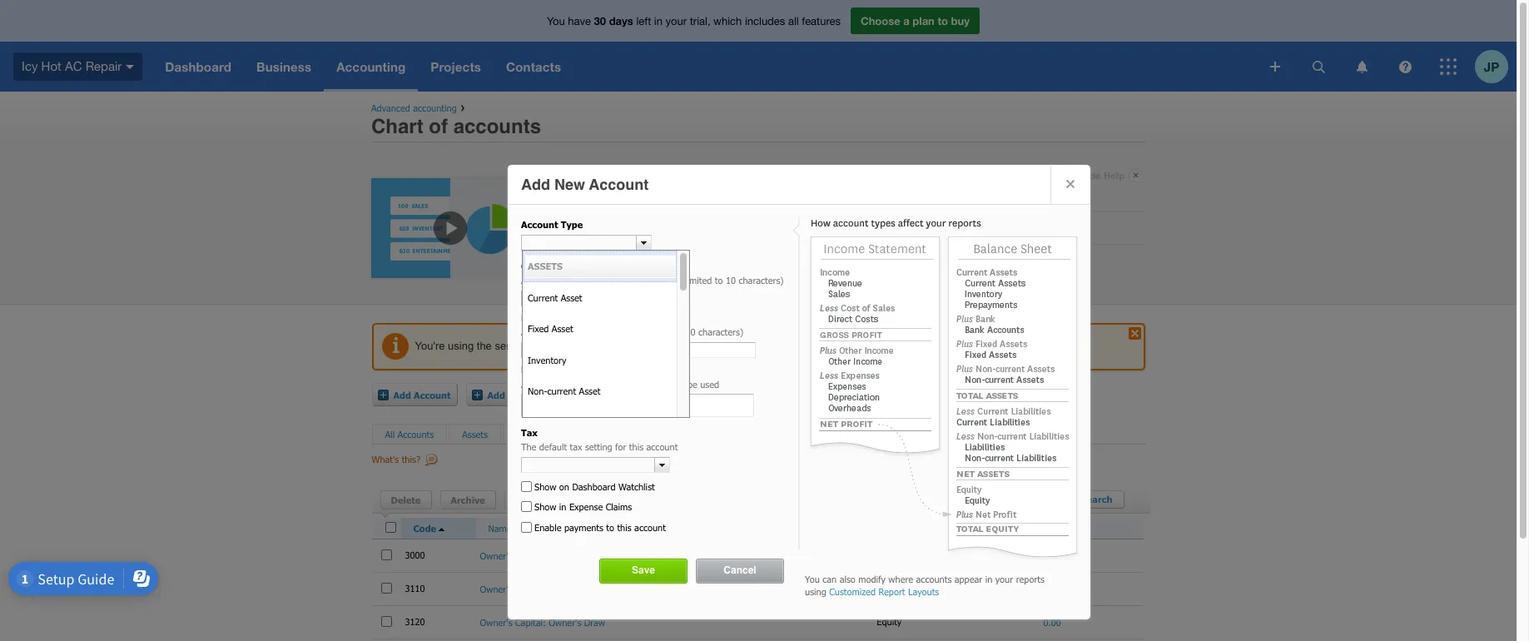 Task type: vqa. For each thing, say whether or not it's contained in the screenshot.


Task type: describe. For each thing, give the bounding box(es) containing it.
using inside you can also modify where accounts appear in your reports using
[[805, 586, 827, 597]]

3110
[[405, 583, 428, 594]]

account inside "tax the default tax setting for this account"
[[647, 442, 678, 452]]

find
[[799, 339, 816, 352]]

appear
[[955, 573, 983, 584]]

name link
[[488, 523, 512, 533]]

trial,
[[690, 15, 711, 27]]

in left xero
[[737, 185, 749, 201]]

capital
[[515, 550, 543, 561]]

customized
[[830, 586, 876, 597]]

1 horizontal spatial your
[[895, 219, 924, 235]]

to inside code a unique code/number for this account (limited to 10 characters)
[[715, 275, 723, 286]]

current asset
[[528, 292, 583, 303]]

non-
[[528, 386, 547, 397]]

icy
[[22, 59, 38, 73]]

2 horizontal spatial how
[[864, 219, 891, 235]]

equity for owner's capital: owner's draw
[[877, 616, 905, 627]]

learn more link
[[542, 253, 619, 270]]

to inside name a short title for this account (limited to 150 characters)
[[670, 327, 678, 338]]

for inside "tax the default tax setting for this account"
[[615, 442, 627, 452]]

10
[[726, 275, 736, 286]]

account down no accounts selected
[[635, 522, 666, 533]]

add for add new account
[[521, 176, 550, 193]]

also
[[840, 573, 856, 584]]

hot
[[41, 59, 61, 73]]

0 vertical spatial reports
[[606, 219, 653, 235]]

characters) for a short title for this account (limited to 150 characters)
[[699, 327, 744, 338]]

a
[[904, 14, 910, 27]]

liabilities link
[[516, 428, 553, 439]]

categorise every transaction in xero with our full
[[542, 185, 869, 201]]

more
[[585, 253, 619, 270]]

delete link
[[380, 490, 432, 509]]

chart for the
[[773, 253, 806, 270]]

advanced
[[371, 102, 410, 113]]

hide
[[1080, 170, 1101, 181]]

1 vertical spatial archive link
[[440, 490, 496, 509]]

owner's capital: owner's investment
[[480, 583, 630, 594]]

this for code/number
[[630, 275, 645, 286]]

xero
[[753, 185, 785, 201]]

advanced accounting › chart of accounts
[[371, 100, 541, 138]]

add bank account link
[[466, 383, 577, 406]]

hide help
[[1080, 170, 1125, 181]]

archive for archive link to the bottom
[[451, 494, 485, 505]]

all
[[385, 428, 395, 439]]

change tax rate link
[[504, 490, 604, 509]]

advanced accounting link
[[371, 102, 457, 113]]

show for show in expense claims
[[535, 501, 557, 512]]

›
[[461, 100, 465, 114]]

name for name
[[488, 523, 512, 533]]

icy hot ac repair button
[[0, 42, 153, 92]]

code/number
[[560, 275, 613, 286]]

liabilities
[[516, 428, 553, 439]]

characters) for a unique code/number for this account (limited to 10 characters)
[[739, 275, 784, 286]]

change tax rate
[[515, 494, 593, 505]]

add for add account
[[393, 389, 411, 400]]

0.00 link for investment
[[1044, 583, 1062, 594]]

cancel button
[[697, 559, 784, 583]]

short
[[530, 327, 550, 338]]

you're using the service organization chart of accounts. you can customize this, find out how in our help center .
[[415, 339, 951, 352]]

selected
[[665, 493, 698, 503]]

1 horizontal spatial you
[[683, 339, 701, 352]]

Show on Dashboard Watchlist checkbox
[[521, 481, 532, 492]]

for for code/number
[[616, 275, 627, 286]]

1 horizontal spatial svg image
[[1357, 60, 1368, 73]]

import
[[683, 389, 716, 400]]

no accounts selected
[[612, 493, 698, 503]]

description a description of how this account should be used
[[521, 364, 720, 389]]

of down name a short title for this account (limited to 150 characters)
[[621, 339, 630, 352]]

business
[[929, 219, 988, 235]]

which
[[714, 15, 742, 27]]

of inside description a description of how this account should be used
[[576, 379, 584, 389]]

0.00 for investment
[[1044, 583, 1062, 594]]

Enable payments to this account checkbox
[[521, 522, 532, 533]]

name a short title for this account (limited to 150 characters)
[[521, 312, 744, 338]]

Show in Expense Claims checkbox
[[521, 501, 532, 512]]

jp
[[1485, 59, 1500, 74]]

fixed asset
[[528, 323, 574, 334]]

financial reports draw on each account to show how your business is performing
[[542, 219, 1079, 235]]

accounts inside you can also modify where accounts appear in your reports using
[[916, 573, 952, 584]]

show for show on dashboard watchlist
[[535, 481, 557, 492]]

your inside you can also modify where accounts appear in your reports using
[[996, 573, 1014, 584]]

you have 30 days left in your trial, which includes all features
[[547, 14, 841, 27]]

what's this? link
[[372, 454, 438, 477]]

center
[[916, 339, 948, 352]]

a for a description of how this account should be used
[[521, 379, 527, 389]]

name for name a short title for this account (limited to 150 characters)
[[521, 312, 548, 323]]

image of account type hierarchy image
[[793, 217, 1082, 560]]

expense
[[569, 501, 603, 512]]

each
[[715, 219, 747, 235]]

import link
[[667, 383, 732, 406]]

to down claims
[[606, 522, 615, 533]]

account inside 'link'
[[414, 389, 451, 400]]

asset for current asset
[[561, 292, 583, 303]]

you for also
[[805, 573, 820, 584]]

customized report layouts
[[830, 586, 939, 597]]

asset for fixed asset
[[552, 323, 574, 334]]

svg image inside icy hot ac repair popup button
[[126, 65, 134, 69]]

owner's capital link
[[480, 550, 543, 561]]

owner's capital
[[480, 550, 543, 561]]

is
[[992, 219, 1003, 235]]

accounts inside advanced accounting › chart of accounts
[[454, 115, 541, 138]]

should
[[658, 379, 685, 389]]

you can also modify where accounts appear in your reports using
[[805, 573, 1045, 597]]

owner's capital: owner's draw link
[[480, 617, 605, 627]]

with
[[789, 185, 815, 201]]

this down claims
[[617, 522, 632, 533]]

accounts down the watchlist
[[626, 493, 662, 503]]

2 horizontal spatial svg image
[[1441, 58, 1457, 75]]

0 horizontal spatial svg image
[[1271, 62, 1281, 72]]

add for add bank account
[[488, 389, 505, 400]]

reports inside you can also modify where accounts appear in your reports using
[[1016, 573, 1045, 584]]

choose a plan to buy
[[861, 14, 970, 27]]

1 0.00 from the top
[[1044, 550, 1062, 561]]

description
[[530, 379, 574, 389]]

current
[[547, 386, 576, 397]]

title
[[553, 327, 568, 338]]

this for title
[[585, 327, 599, 338]]

code for code a unique code/number for this account (limited to 10 characters)
[[521, 260, 544, 271]]

150
[[681, 327, 696, 338]]

add bank account
[[488, 389, 571, 400]]

(limited for 150
[[637, 327, 667, 338]]

archive for archive link to the right
[[768, 428, 797, 439]]

you're
[[415, 339, 445, 352]]

ytd
[[1043, 522, 1060, 533]]

chart for organization
[[594, 339, 618, 352]]

organization
[[532, 339, 591, 352]]

this for of
[[607, 379, 621, 389]]

capital: for owner's capital: owner's draw
[[515, 617, 546, 627]]

to left show
[[808, 219, 820, 235]]

show
[[825, 219, 860, 235]]

export
[[756, 389, 786, 400]]

1 vertical spatial on
[[559, 481, 570, 492]]

owner's for owner's capital
[[480, 550, 513, 561]]

out
[[819, 339, 834, 352]]

jp button
[[1476, 42, 1517, 92]]

account inside name a short title for this account (limited to 150 characters)
[[602, 327, 634, 338]]

enable
[[535, 522, 562, 533]]

a for a unique code/number for this account (limited to 10 characters)
[[521, 275, 527, 286]]

current
[[528, 292, 558, 303]]



Task type: locate. For each thing, give the bounding box(es) containing it.
this inside code a unique code/number for this account (limited to 10 characters)
[[630, 275, 645, 286]]

this down about
[[630, 275, 645, 286]]

1 vertical spatial 0.00
[[1044, 583, 1062, 594]]

add left bank at the left
[[488, 389, 505, 400]]

2 vertical spatial 0.00 link
[[1044, 617, 1062, 627]]

svg image
[[1441, 58, 1457, 75], [1313, 60, 1325, 73], [126, 65, 134, 69]]

2 vertical spatial 0.00
[[1044, 617, 1062, 627]]

on right the 'draw'
[[694, 219, 710, 235]]

1 vertical spatial capital:
[[515, 617, 546, 627]]

archive link
[[768, 428, 797, 439], [440, 490, 496, 509]]

capital: down owner's capital: owner's investment link
[[515, 617, 546, 627]]

add inside 'link'
[[393, 389, 411, 400]]

None checkbox
[[381, 549, 392, 560], [381, 583, 392, 593], [381, 616, 392, 627], [381, 549, 392, 560], [381, 583, 392, 593], [381, 616, 392, 627]]

inventory
[[528, 355, 567, 365]]

type
[[561, 219, 583, 230]]

in inside you have 30 days left in your trial, which includes all features
[[654, 15, 663, 27]]

0 vertical spatial code
[[521, 260, 544, 271]]

investment
[[584, 583, 630, 594]]

0.00 for draw
[[1044, 617, 1062, 627]]

1 horizontal spatial code
[[521, 260, 544, 271]]

0 vertical spatial you
[[547, 15, 565, 27]]

0 horizontal spatial on
[[559, 481, 570, 492]]

for right title
[[571, 327, 582, 338]]

(limited inside name a short title for this account (limited to 150 characters)
[[637, 327, 667, 338]]

of down financial reports draw on each account to show how your business is performing
[[810, 253, 823, 270]]

asset right current
[[579, 386, 601, 397]]

your left business
[[895, 219, 924, 235]]

1 0.00 link from the top
[[1044, 550, 1062, 561]]

account up the watchlist
[[647, 442, 678, 452]]

help center link
[[890, 339, 948, 352]]

characters) inside name a short title for this account (limited to 150 characters)
[[699, 327, 744, 338]]

code link
[[413, 523, 472, 536]]

0 vertical spatial your
[[666, 15, 687, 27]]

of down accounting
[[429, 115, 448, 138]]

0 vertical spatial name
[[521, 312, 548, 323]]

2 horizontal spatial add
[[521, 176, 550, 193]]

1 vertical spatial a
[[521, 327, 527, 338]]

you left also
[[805, 573, 820, 584]]

0 horizontal spatial tax
[[521, 427, 538, 438]]

owner's down name link
[[480, 550, 513, 561]]

accounts down ›
[[454, 115, 541, 138]]

navigation
[[153, 42, 1259, 92]]

1 equity from the top
[[877, 583, 905, 594]]

accounts.
[[633, 339, 680, 352]]

tax up the
[[521, 427, 538, 438]]

all accounts
[[385, 428, 434, 439]]

1 horizontal spatial on
[[694, 219, 710, 235]]

how right out
[[837, 339, 857, 352]]

about
[[623, 253, 660, 270]]

capital: down capital
[[515, 583, 546, 594]]

add up all accounts link
[[393, 389, 411, 400]]

name inside name a short title for this account (limited to 150 characters)
[[521, 312, 548, 323]]

your left the trial,
[[666, 15, 687, 27]]

0 vertical spatial on
[[694, 219, 710, 235]]

1 vertical spatial your
[[895, 219, 924, 235]]

in left rate
[[559, 501, 567, 512]]

this right non-current asset at the left
[[607, 379, 621, 389]]

account up accounts. at the left
[[602, 327, 634, 338]]

0 horizontal spatial code
[[413, 523, 436, 533]]

for inside name a short title for this account (limited to 150 characters)
[[571, 327, 582, 338]]

a inside name a short title for this account (limited to 150 characters)
[[521, 327, 527, 338]]

you inside you can also modify where accounts appear in your reports using
[[805, 573, 820, 584]]

2 vertical spatial asset
[[579, 386, 601, 397]]

on up change tax rate
[[559, 481, 570, 492]]

be
[[688, 379, 698, 389]]

1 vertical spatial 0.00 link
[[1044, 583, 1062, 594]]

3 0.00 link from the top
[[1044, 617, 1062, 627]]

for down about
[[616, 275, 627, 286]]

0 vertical spatial tax
[[521, 427, 538, 438]]

1 horizontal spatial the
[[748, 253, 769, 270]]

this
[[630, 275, 645, 286], [585, 327, 599, 338], [607, 379, 621, 389], [629, 442, 644, 452], [617, 522, 632, 533]]

1 vertical spatial the
[[477, 339, 492, 352]]

0 vertical spatial archive link
[[768, 428, 797, 439]]

the
[[521, 442, 537, 452]]

asset up organization
[[552, 323, 574, 334]]

of inside advanced accounting › chart of accounts
[[429, 115, 448, 138]]

1 horizontal spatial svg image
[[1313, 60, 1325, 73]]

delete
[[391, 494, 421, 505]]

asset down code/number
[[561, 292, 583, 303]]

where
[[889, 573, 914, 584]]

2 horizontal spatial your
[[996, 573, 1014, 584]]

tax
[[570, 442, 582, 452]]

account down xero
[[751, 219, 804, 235]]

you down 150
[[683, 339, 701, 352]]

accounting
[[413, 102, 457, 113]]

save button
[[600, 559, 687, 583]]

0 vertical spatial a
[[521, 275, 527, 286]]

1 horizontal spatial reports
[[1016, 573, 1045, 584]]

customize
[[724, 339, 773, 352]]

can left the customize
[[704, 339, 721, 352]]

watchlist
[[619, 481, 655, 492]]

add left new
[[521, 176, 550, 193]]

2 vertical spatial a
[[521, 379, 527, 389]]

capital:
[[515, 583, 546, 594], [515, 617, 546, 627]]

1 vertical spatial (limited
[[637, 327, 667, 338]]

this inside description a description of how this account should be used
[[607, 379, 621, 389]]

None text field
[[522, 235, 636, 249], [521, 290, 594, 306], [521, 342, 756, 358], [522, 235, 636, 249], [521, 290, 594, 306], [521, 342, 756, 358]]

reports down the ytd
[[1016, 573, 1045, 584]]

0 horizontal spatial add
[[393, 389, 411, 400]]

capital: for owner's capital: owner's investment
[[515, 583, 546, 594]]

choose
[[861, 14, 901, 27]]

2 vertical spatial your
[[996, 573, 1014, 584]]

in right appear
[[986, 573, 993, 584]]

1 vertical spatial how
[[837, 339, 857, 352]]

for right setting
[[615, 442, 627, 452]]

0 vertical spatial 0.00
[[1044, 550, 1062, 561]]

this right title
[[585, 327, 599, 338]]

(limited inside code a unique code/number for this account (limited to 10 characters)
[[682, 275, 712, 286]]

0.00
[[1044, 550, 1062, 561], [1044, 583, 1062, 594], [1044, 617, 1062, 627]]

1 horizontal spatial our
[[872, 339, 887, 352]]

what's this?
[[372, 454, 421, 465]]

how inside description a description of how this account should be used
[[587, 379, 604, 389]]

can left also
[[823, 573, 837, 584]]

1 horizontal spatial archive
[[768, 428, 797, 439]]

1 vertical spatial can
[[823, 573, 837, 584]]

the left service
[[477, 339, 492, 352]]

a left unique
[[521, 275, 527, 286]]

code for code
[[413, 523, 436, 533]]

layouts
[[908, 586, 939, 597]]

payments
[[564, 522, 604, 533]]

1 horizontal spatial chart
[[773, 253, 806, 270]]

0 vertical spatial (limited
[[682, 275, 712, 286]]

characters) up the customize
[[699, 327, 744, 338]]

1 horizontal spatial help
[[1104, 170, 1125, 181]]

cancel
[[724, 564, 757, 576]]

characters) inside code a unique code/number for this account (limited to 10 characters)
[[739, 275, 784, 286]]

0 vertical spatial show
[[535, 481, 557, 492]]

characters) right 10
[[739, 275, 784, 286]]

report
[[879, 586, 906, 597]]

chart down name a short title for this account (limited to 150 characters)
[[594, 339, 618, 352]]

owner's for owner's capital: owner's investment
[[480, 583, 513, 594]]

0 vertical spatial 0.00 link
[[1044, 550, 1062, 561]]

you left have
[[547, 15, 565, 27]]

owner's capital: owner's draw
[[480, 617, 605, 627]]

0 horizontal spatial can
[[704, 339, 721, 352]]

default
[[539, 442, 567, 452]]

1 a from the top
[[521, 275, 527, 286]]

2 vertical spatial you
[[805, 573, 820, 584]]

to left 10
[[715, 275, 723, 286]]

1 horizontal spatial how
[[837, 339, 857, 352]]

to inside jp "banner"
[[938, 14, 948, 27]]

add new account
[[521, 176, 649, 193]]

dashboard
[[572, 481, 616, 492]]

0 vertical spatial the
[[748, 253, 769, 270]]

2 0.00 link from the top
[[1044, 583, 1062, 594]]

1 vertical spatial equity
[[877, 616, 905, 627]]

accounts up layouts
[[916, 573, 952, 584]]

in right out
[[860, 339, 869, 352]]

show up change tax rate
[[535, 481, 557, 492]]

0 vertical spatial equity
[[877, 583, 905, 594]]

name left enable payments to this account option
[[488, 523, 512, 533]]

None text field
[[521, 394, 754, 417], [522, 458, 654, 472], [857, 492, 1067, 508], [521, 394, 754, 417], [522, 458, 654, 472], [857, 492, 1067, 508]]

features
[[802, 15, 841, 27]]

2 show from the top
[[535, 501, 557, 512]]

name up fixed
[[521, 312, 548, 323]]

2 a from the top
[[521, 327, 527, 338]]

using right you're
[[448, 339, 474, 352]]

tax inside "tax the default tax setting for this account"
[[521, 427, 538, 438]]

help right "hide" on the top right of the page
[[1104, 170, 1125, 181]]

1 vertical spatial for
[[571, 327, 582, 338]]

add account
[[393, 389, 451, 400]]

1 horizontal spatial using
[[805, 586, 827, 597]]

you for 30
[[547, 15, 565, 27]]

this right setting
[[629, 442, 644, 452]]

in right left
[[654, 15, 663, 27]]

0 horizontal spatial name
[[488, 523, 512, 533]]

code inside code a unique code/number for this account (limited to 10 characters)
[[521, 260, 544, 271]]

code up unique
[[521, 260, 544, 271]]

show on dashboard watchlist
[[535, 481, 655, 492]]

to left 150
[[670, 327, 678, 338]]

1 horizontal spatial archive link
[[768, 428, 797, 439]]

you
[[547, 15, 565, 27], [683, 339, 701, 352], [805, 573, 820, 584]]

a for a short title for this account (limited to 150 characters)
[[521, 327, 527, 338]]

this inside name a short title for this account (limited to 150 characters)
[[585, 327, 599, 338]]

modify
[[859, 573, 886, 584]]

your inside you have 30 days left in your trial, which includes all features
[[666, 15, 687, 27]]

no
[[612, 493, 624, 503]]

for
[[616, 275, 627, 286], [571, 327, 582, 338], [615, 442, 627, 452]]

2 vertical spatial for
[[615, 442, 627, 452]]

1 vertical spatial using
[[805, 586, 827, 597]]

2 horizontal spatial svg image
[[1399, 60, 1412, 73]]

financial
[[542, 219, 602, 235]]

transaction
[[660, 185, 733, 201]]

0 horizontal spatial chart
[[594, 339, 618, 352]]

0 vertical spatial using
[[448, 339, 474, 352]]

chart
[[371, 115, 424, 138]]

1 show from the top
[[535, 481, 557, 492]]

account left should
[[624, 379, 656, 389]]

claims
[[606, 501, 632, 512]]

navigation inside jp "banner"
[[153, 42, 1259, 92]]

1 horizontal spatial (limited
[[682, 275, 712, 286]]

owner's capital: owner's investment link
[[480, 583, 630, 594]]

1 vertical spatial show
[[535, 501, 557, 512]]

1 capital: from the top
[[515, 583, 546, 594]]

0 horizontal spatial how
[[587, 379, 604, 389]]

code up 3000
[[413, 523, 436, 533]]

to left "buy"
[[938, 14, 948, 27]]

non-current asset
[[528, 386, 601, 397]]

customized report layouts link
[[830, 586, 939, 597]]

1 vertical spatial characters)
[[699, 327, 744, 338]]

1 horizontal spatial can
[[823, 573, 837, 584]]

0 vertical spatial chart
[[773, 253, 806, 270]]

owner's down 'owner's capital'
[[480, 583, 513, 594]]

service
[[495, 339, 529, 352]]

0 vertical spatial capital:
[[515, 583, 546, 594]]

draw
[[657, 219, 690, 235]]

left
[[637, 15, 651, 27]]

categorise
[[542, 185, 615, 201]]

how right show
[[864, 219, 891, 235]]

0 horizontal spatial (limited
[[637, 327, 667, 338]]

a left non-
[[521, 379, 527, 389]]

archive up the code link
[[451, 494, 485, 505]]

1 vertical spatial our
[[872, 339, 887, 352]]

2 horizontal spatial you
[[805, 573, 820, 584]]

owner's down owner's capital: owner's investment on the bottom left of the page
[[480, 617, 513, 627]]

2 0.00 from the top
[[1044, 583, 1062, 594]]

buy
[[951, 14, 970, 27]]

0 vertical spatial can
[[704, 339, 721, 352]]

our
[[819, 185, 841, 201], [872, 339, 887, 352]]

of right current
[[576, 379, 584, 389]]

this inside "tax the default tax setting for this account"
[[629, 442, 644, 452]]

how right current
[[587, 379, 604, 389]]

can inside you can also modify where accounts appear in your reports using
[[823, 573, 837, 584]]

archive down export
[[768, 428, 797, 439]]

your right appear
[[996, 573, 1014, 584]]

plan
[[913, 14, 935, 27]]

0 horizontal spatial the
[[477, 339, 492, 352]]

0 vertical spatial for
[[616, 275, 627, 286]]

add account link
[[372, 383, 458, 406]]

in inside you can also modify where accounts appear in your reports using
[[986, 573, 993, 584]]

prepayment
[[528, 417, 576, 428]]

1 horizontal spatial name
[[521, 312, 548, 323]]

search button
[[1069, 490, 1125, 510]]

0 horizontal spatial svg image
[[126, 65, 134, 69]]

(limited up accounts. at the left
[[637, 327, 667, 338]]

learn more about customizing the chart of accounts
[[542, 253, 887, 270]]

account type
[[521, 219, 583, 230]]

0 horizontal spatial help
[[890, 339, 913, 352]]

3120
[[405, 616, 428, 627]]

1 horizontal spatial tax
[[552, 494, 569, 505]]

1 vertical spatial archive
[[451, 494, 485, 505]]

account inside description a description of how this account should be used
[[624, 379, 656, 389]]

search
[[1081, 493, 1113, 504]]

0 horizontal spatial archive
[[451, 494, 485, 505]]

equity
[[877, 583, 905, 594], [877, 616, 905, 627]]

for for title
[[571, 327, 582, 338]]

1 vertical spatial you
[[683, 339, 701, 352]]

(limited down customizing
[[682, 275, 712, 286]]

0 horizontal spatial our
[[819, 185, 841, 201]]

assets link
[[462, 428, 488, 439]]

1 horizontal spatial add
[[488, 389, 505, 400]]

tax
[[521, 427, 538, 438], [552, 494, 569, 505]]

owner's for owner's capital: owner's draw
[[480, 617, 513, 627]]

3000
[[405, 550, 428, 560]]

for inside code a unique code/number for this account (limited to 10 characters)
[[616, 275, 627, 286]]

1 vertical spatial asset
[[552, 323, 574, 334]]

2 vertical spatial how
[[587, 379, 604, 389]]

you inside you have 30 days left in your trial, which includes all features
[[547, 15, 565, 27]]

full
[[845, 185, 864, 201]]

svg image
[[1357, 60, 1368, 73], [1399, 60, 1412, 73], [1271, 62, 1281, 72]]

help left the 'center'
[[890, 339, 913, 352]]

the right customizing
[[748, 253, 769, 270]]

name
[[521, 312, 548, 323], [488, 523, 512, 533]]

3 a from the top
[[521, 379, 527, 389]]

archive link up the code link
[[440, 490, 496, 509]]

chart down financial reports draw on each account to show how your business is performing
[[773, 253, 806, 270]]

account inside code a unique code/number for this account (limited to 10 characters)
[[647, 275, 679, 286]]

account down about
[[647, 275, 679, 286]]

jp banner
[[0, 0, 1517, 92]]

code a unique code/number for this account (limited to 10 characters)
[[521, 260, 784, 286]]

using left customized
[[805, 586, 827, 597]]

archive link down export
[[768, 428, 797, 439]]

our left help center link
[[872, 339, 887, 352]]

1 vertical spatial chart
[[594, 339, 618, 352]]

equity for owner's capital: owner's investment
[[877, 583, 905, 594]]

owner's left draw on the left of the page
[[549, 617, 582, 627]]

0 horizontal spatial archive link
[[440, 490, 496, 509]]

(limited for 10
[[682, 275, 712, 286]]

0 vertical spatial archive
[[768, 428, 797, 439]]

all accounts link
[[385, 428, 434, 439]]

1 vertical spatial reports
[[1016, 573, 1045, 584]]

archive inside archive link
[[451, 494, 485, 505]]

0 vertical spatial characters)
[[739, 275, 784, 286]]

days
[[609, 14, 634, 27]]

chart
[[773, 253, 806, 270], [594, 339, 618, 352]]

owner's up owner's capital: owner's draw
[[549, 583, 582, 594]]

a left fixed
[[521, 327, 527, 338]]

0 horizontal spatial reports
[[606, 219, 653, 235]]

reports down every
[[606, 219, 653, 235]]

owner's
[[480, 550, 513, 561], [480, 583, 513, 594], [549, 583, 582, 594], [480, 617, 513, 627], [549, 617, 582, 627]]

setting
[[585, 442, 613, 452]]

accounts down show
[[827, 253, 887, 270]]

archive
[[768, 428, 797, 439], [451, 494, 485, 505]]

0.00 link for draw
[[1044, 617, 1062, 627]]

0 vertical spatial asset
[[561, 292, 583, 303]]

a inside code a unique code/number for this account (limited to 10 characters)
[[521, 275, 527, 286]]

fixed
[[528, 323, 549, 334]]

1 vertical spatial tax
[[552, 494, 569, 505]]

2 equity from the top
[[877, 616, 905, 627]]

0 vertical spatial our
[[819, 185, 841, 201]]

3 0.00 from the top
[[1044, 617, 1062, 627]]

0 vertical spatial help
[[1104, 170, 1125, 181]]

1 vertical spatial name
[[488, 523, 512, 533]]

our left full
[[819, 185, 841, 201]]

1 vertical spatial help
[[890, 339, 913, 352]]

None checkbox
[[385, 522, 396, 533]]

2 capital: from the top
[[515, 617, 546, 627]]

a inside description a description of how this account should be used
[[521, 379, 527, 389]]

tax left rate
[[552, 494, 569, 505]]

change
[[515, 494, 550, 505]]

show right show in expense claims option on the bottom of the page
[[535, 501, 557, 512]]



